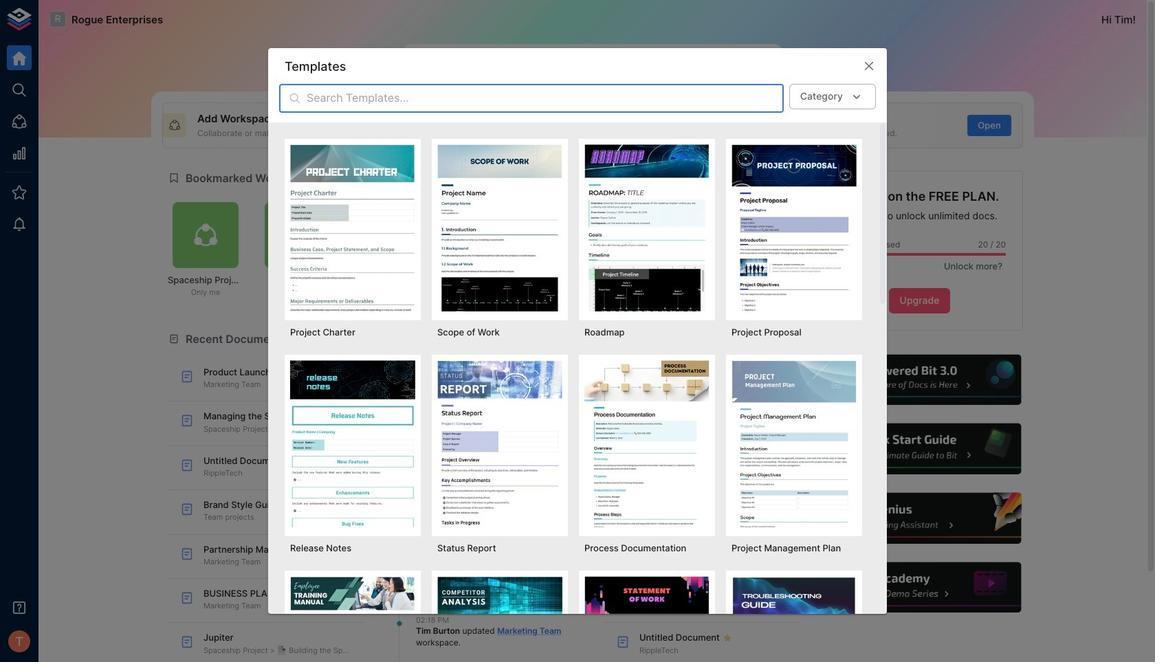 Task type: vqa. For each thing, say whether or not it's contained in the screenshot.
Dialog
yes



Task type: locate. For each thing, give the bounding box(es) containing it.
roadmap image
[[585, 145, 710, 312]]

employee training manual image
[[290, 577, 415, 662]]

help image
[[817, 353, 1024, 407], [817, 422, 1024, 477], [817, 491, 1024, 546], [817, 561, 1024, 615]]

1 help image from the top
[[817, 353, 1024, 407]]

project management plan image
[[732, 361, 857, 528]]

process documentation image
[[585, 361, 710, 528]]

troubleshooting guide image
[[732, 577, 857, 662]]

project proposal image
[[732, 145, 857, 312]]

dialog
[[268, 48, 887, 662]]

status report image
[[438, 361, 563, 528]]



Task type: describe. For each thing, give the bounding box(es) containing it.
3 help image from the top
[[817, 491, 1024, 546]]

scope of work image
[[438, 145, 563, 312]]

project charter image
[[290, 145, 415, 312]]

release notes image
[[290, 361, 415, 528]]

4 help image from the top
[[817, 561, 1024, 615]]

statement of work image
[[585, 577, 710, 662]]

2 help image from the top
[[817, 422, 1024, 477]]

competitor research report image
[[438, 577, 563, 662]]

Search Templates... text field
[[307, 84, 784, 113]]



